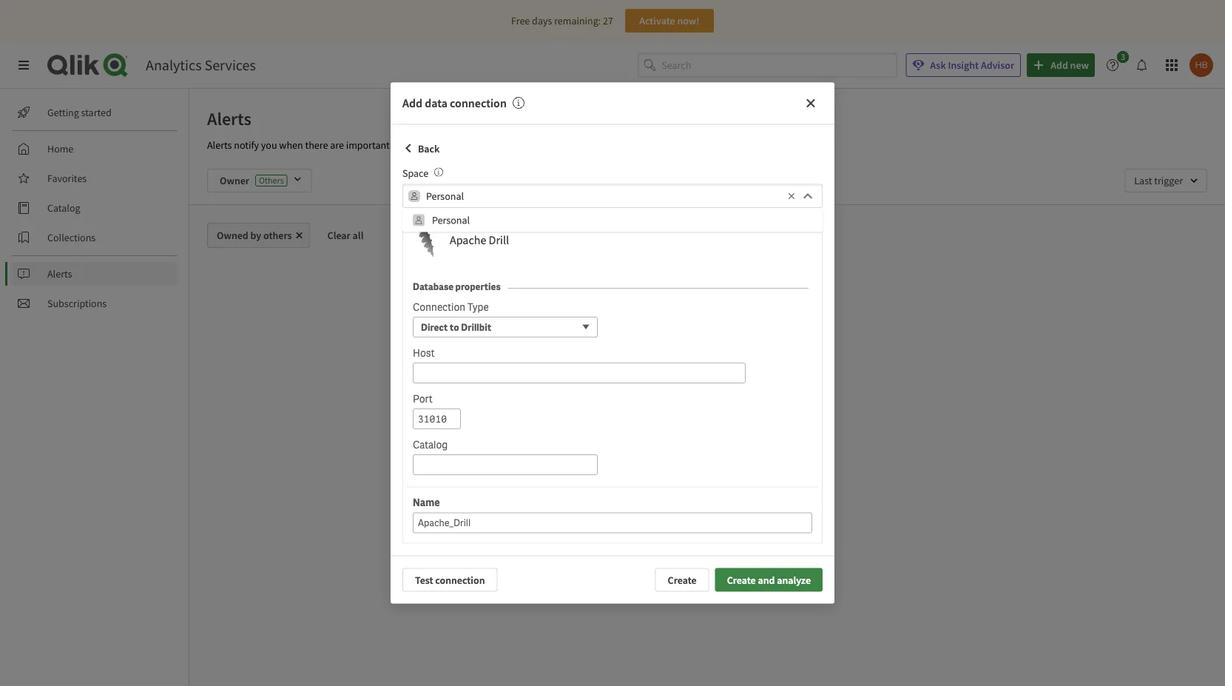 Task type: locate. For each thing, give the bounding box(es) containing it.
personal option
[[403, 208, 823, 232]]

changes
[[392, 138, 428, 152]]

are
[[330, 138, 344, 152]]

personal
[[432, 214, 470, 227]]

1 vertical spatial connection
[[436, 573, 485, 587]]

remaining:
[[555, 14, 601, 27]]

27
[[603, 14, 614, 27]]

connection right test
[[436, 573, 485, 587]]

connection right data
[[450, 96, 507, 111]]

alerts up subscriptions
[[47, 267, 72, 281]]

create for create and analyze
[[727, 573, 756, 587]]

choose the space to which you would like to add this connection. a space allows you to share and control access to items. image
[[435, 168, 444, 177]]

0 horizontal spatial create
[[668, 573, 697, 587]]

apache
[[450, 233, 487, 247]]

apache drill image
[[407, 222, 443, 258]]

in
[[430, 138, 438, 152]]

1 create from the left
[[668, 573, 697, 587]]

favorites
[[47, 172, 87, 185]]

alerts left notify
[[207, 138, 232, 152]]

close sidebar menu image
[[18, 59, 30, 71]]

create and analyze button
[[716, 568, 823, 592]]

analytics
[[146, 56, 202, 74]]

subscriptions
[[47, 297, 107, 310]]

collections link
[[12, 226, 178, 249]]

test connection button
[[403, 568, 498, 592]]

connection inside button
[[436, 573, 485, 587]]

create
[[668, 573, 697, 587], [727, 573, 756, 587]]

data
[[425, 96, 448, 111]]

home
[[47, 142, 73, 155]]

connection
[[450, 96, 507, 111], [436, 573, 485, 587]]

filters region
[[190, 157, 1226, 204]]

space
[[403, 166, 429, 180]]

1 vertical spatial alerts
[[207, 138, 232, 152]]

test
[[415, 573, 433, 587]]

choose the space to which you would like to add this connection. a space allows you to share and control access to items. tooltip
[[429, 166, 444, 180]]

activate
[[640, 14, 676, 27]]

subscriptions link
[[12, 292, 178, 315]]

1 horizontal spatial create
[[727, 573, 756, 587]]

alerts up notify
[[207, 107, 252, 130]]

create for create
[[668, 573, 697, 587]]

Space text field
[[426, 184, 785, 208]]

alerts
[[207, 107, 252, 130], [207, 138, 232, 152], [47, 267, 72, 281]]

days
[[532, 14, 552, 27]]

insight
[[949, 58, 979, 72]]

your
[[440, 138, 460, 152]]

2 create from the left
[[727, 573, 756, 587]]

analyze
[[777, 573, 811, 587]]

back button
[[403, 137, 440, 160]]

services
[[205, 56, 256, 74]]

back
[[418, 142, 440, 155]]

0 vertical spatial connection
[[450, 96, 507, 111]]

by
[[251, 229, 262, 242]]

owned by others
[[217, 229, 292, 242]]

collections
[[47, 231, 96, 244]]

create and analyze
[[727, 573, 811, 587]]

getting
[[47, 106, 79, 119]]

getting started link
[[12, 101, 178, 124]]

2 vertical spatial alerts
[[47, 267, 72, 281]]

owned by others button
[[207, 223, 310, 248]]

ask insight advisor button
[[906, 53, 1022, 77]]

advisor
[[982, 58, 1015, 72]]

create button
[[656, 568, 710, 592]]

clear all
[[328, 229, 364, 242]]

others
[[264, 229, 292, 242]]

test connection
[[415, 573, 485, 587]]



Task type: vqa. For each thing, say whether or not it's contained in the screenshot.
the right from
no



Task type: describe. For each thing, give the bounding box(es) containing it.
alerts inside navigation pane element
[[47, 267, 72, 281]]

clear all button
[[316, 223, 376, 248]]

Search text field
[[662, 53, 897, 77]]

clear
[[328, 229, 351, 242]]

catalog link
[[12, 196, 178, 220]]

analytics services element
[[146, 56, 256, 74]]

started
[[81, 106, 112, 119]]

ask
[[931, 58, 947, 72]]

last trigger image
[[1125, 169, 1208, 192]]

add
[[403, 96, 423, 111]]

add data connection dialog
[[391, 83, 835, 604]]

home link
[[12, 137, 178, 161]]

navigation pane element
[[0, 95, 189, 321]]

now!
[[678, 14, 700, 27]]

apache drill
[[450, 233, 509, 247]]

analytics services
[[146, 56, 256, 74]]

free days remaining: 27
[[512, 14, 614, 27]]

searchbar element
[[638, 53, 897, 77]]

when
[[279, 138, 303, 152]]

important
[[346, 138, 390, 152]]

notify
[[234, 138, 259, 152]]

alerts link
[[12, 262, 178, 286]]

alerts notify you when there are important changes in your data.
[[207, 138, 484, 152]]

catalog
[[47, 201, 80, 215]]

and
[[758, 573, 775, 587]]

add data connection
[[403, 96, 507, 111]]

activate now!
[[640, 14, 700, 27]]

free
[[512, 14, 530, 27]]

0 vertical spatial alerts
[[207, 107, 252, 130]]

owned
[[217, 229, 249, 242]]

drill
[[489, 233, 509, 247]]

all
[[353, 229, 364, 242]]

data.
[[462, 138, 484, 152]]

there
[[305, 138, 328, 152]]

you
[[261, 138, 277, 152]]

activate now! link
[[625, 9, 714, 33]]

getting started
[[47, 106, 112, 119]]

favorites link
[[12, 167, 178, 190]]

ask insight advisor
[[931, 58, 1015, 72]]



